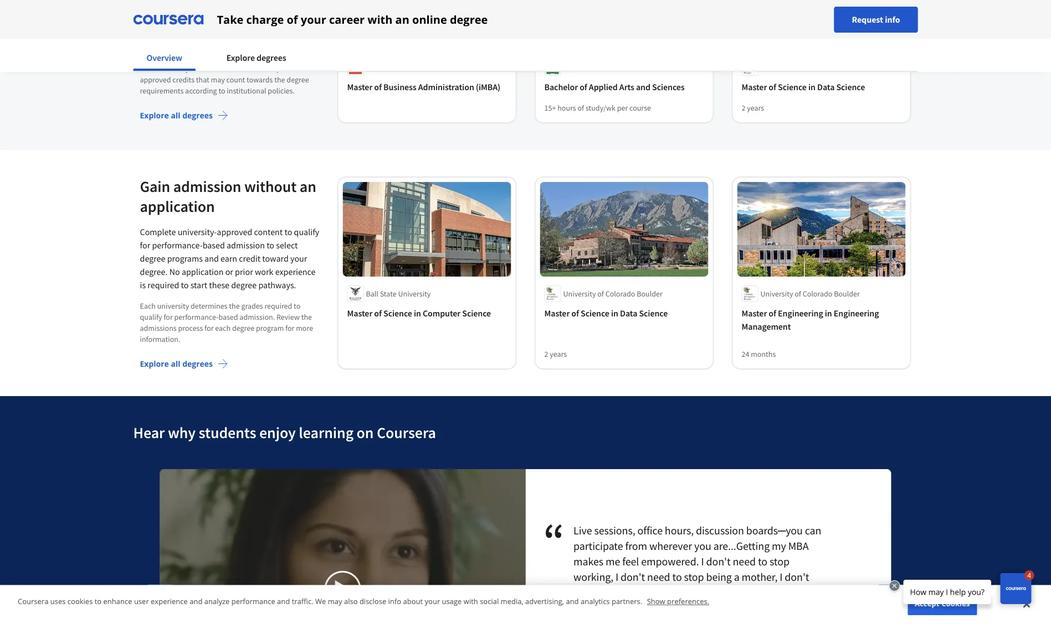 Task type: describe. For each thing, give the bounding box(es) containing it.
sciences
[[652, 81, 685, 92]]

1 vertical spatial my
[[665, 586, 680, 600]]

0 vertical spatial my
[[772, 540, 786, 554]]

coursera image
[[133, 11, 204, 29]]

degree up the degree.
[[140, 253, 165, 264]]

participate
[[573, 540, 623, 554]]

online
[[412, 12, 447, 27]]

colorado for "master of engineering in engineering management" link
[[803, 289, 832, 299]]

and left gain
[[223, 15, 238, 26]]

to up select
[[284, 226, 292, 238]]

based inside each university determines the grades required to qualify for performance-based admission. review the admissions process for each degree program for more information.
[[219, 312, 238, 322]]

2 all from the top
[[171, 359, 180, 369]]

gain
[[239, 15, 255, 26]]

empowered.
[[641, 555, 699, 569]]

experience inside complete university-approved content to qualify for performance-based admission to select degree programs and earn credit toward your degree. no application or prior work experience is required to start these degree pathways.
[[275, 266, 316, 277]]

computer
[[423, 308, 461, 319]]

user
[[134, 597, 149, 607]]

1 horizontal spatial i
[[701, 555, 704, 569]]

you inside discover flexible degree pathways that enable you to build new skills and gain career certificates while making progress and earning credit toward eligible degree programs.
[[140, 15, 154, 26]]

1 engineering from the left
[[778, 308, 823, 319]]

study/wk
[[586, 103, 615, 113]]

degree up skills
[[202, 2, 227, 13]]

learning
[[299, 423, 354, 443]]

eligible
[[191, 42, 218, 53]]

data for bottommost master of science in data science 'link'
[[620, 308, 637, 319]]

toward inside discover flexible degree pathways that enable you to build new skills and gain career certificates while making progress and earning credit toward eligible degree programs.
[[163, 42, 189, 53]]

these
[[209, 280, 229, 291]]

each
[[215, 323, 231, 333]]

take charge of your career with an online degree
[[217, 12, 488, 27]]

for left each
[[204, 323, 214, 333]]

explore inside button
[[227, 52, 255, 63]]

request info button
[[834, 7, 918, 33]]

enhance
[[103, 597, 132, 607]]

making
[[204, 29, 232, 40]]

at
[[431, 62, 438, 72]]

to left start
[[181, 280, 189, 291]]

to down empowered.
[[672, 571, 682, 585]]

accept cookies
[[915, 599, 970, 609]]

about
[[403, 597, 423, 607]]

(imba)
[[476, 81, 500, 92]]

request
[[852, 14, 883, 25]]

qualify inside complete university-approved content to qualify for performance-based admission to select degree programs and earn credit toward your degree. no application or prior work experience is required to start these degree pathways.
[[294, 226, 319, 238]]

why
[[168, 423, 196, 443]]

approved inside each university determines the number of pre- approved credits that may count towards the degree requirements according to institutional policies.
[[140, 75, 171, 85]]

0 horizontal spatial i
[[616, 571, 618, 585]]

state
[[380, 289, 396, 299]]

admission inside gain admission without an application
[[173, 177, 241, 196]]

and left traffic.
[[277, 597, 290, 607]]

more
[[296, 323, 313, 333]]

on
[[357, 423, 374, 443]]

0 horizontal spatial info
[[388, 597, 401, 607]]

your for traffic.
[[425, 597, 440, 607]]

degree inside each university determines the grades required to qualify for performance-based admission. review the admissions process for each degree program for more information.
[[232, 323, 254, 333]]

makes
[[573, 555, 603, 569]]

2 horizontal spatial don't
[[785, 571, 809, 585]]

information.
[[140, 335, 180, 344]]

can
[[805, 524, 821, 538]]

boards─you
[[746, 524, 803, 538]]

bachelor of applied arts and sciences
[[544, 81, 685, 92]]

media,
[[501, 597, 523, 607]]

to inside each university determines the number of pre- approved credits that may count towards the degree requirements according to institutional policies.
[[219, 86, 225, 96]]

business
[[383, 81, 416, 92]]

content
[[254, 226, 283, 238]]

university of colorado boulder for bottommost master of science in data science 'link'
[[563, 289, 663, 299]]

degree.
[[140, 266, 168, 277]]

1 horizontal spatial don't
[[706, 555, 731, 569]]

months
[[751, 349, 776, 359]]

and left 'analytics'
[[566, 597, 579, 607]]

select
[[276, 240, 298, 251]]

disclose
[[360, 597, 386, 607]]

certificates
[[140, 29, 180, 40]]

programs
[[167, 253, 203, 264]]

course
[[629, 103, 651, 113]]

0 vertical spatial your
[[301, 12, 326, 27]]

24 months
[[742, 349, 776, 359]]

master for master of business administration (imba) link
[[347, 81, 372, 92]]

towards
[[247, 75, 273, 85]]

no
[[169, 266, 180, 277]]

2 horizontal spatial i
[[780, 571, 783, 585]]

1 vertical spatial degrees
[[182, 110, 213, 121]]

hear
[[133, 423, 165, 443]]

the up 'policies.' on the top left of the page
[[274, 75, 285, 85]]

2 engineering from the left
[[834, 308, 879, 319]]

1 vertical spatial 2 years
[[544, 349, 567, 359]]

students
[[199, 423, 256, 443]]

to inside discover flexible degree pathways that enable you to build new skills and gain career certificates while making progress and earning credit toward eligible degree programs.
[[155, 15, 163, 26]]

application inside gain admission without an application
[[140, 197, 215, 216]]

career inside discover flexible degree pathways that enable you to build new skills and gain career certificates while making progress and earning credit toward eligible degree programs.
[[257, 15, 280, 26]]

requirements
[[140, 86, 184, 96]]

university of north texas
[[563, 62, 644, 72]]

admissions
[[140, 323, 177, 333]]

coursera uses cookies to enhance user experience and analyze performance and traffic. we may also disclose info about your usage with social media, advertising, and analytics partners. show preferences.
[[18, 597, 709, 607]]

hours
[[557, 103, 576, 113]]

degree inside each university determines the number of pre- approved credits that may count towards the degree requirements according to institutional policies.
[[287, 75, 309, 85]]

1 horizontal spatial career
[[329, 12, 365, 27]]

master for master of science in computer science link
[[347, 308, 372, 319]]

work
[[255, 266, 273, 277]]

tab list containing overview
[[133, 44, 317, 71]]

15+
[[544, 103, 556, 113]]

and inside complete university-approved content to qualify for performance-based admission to select degree programs and earn credit toward your degree. no application or prior work experience is required to start these degree pathways.
[[204, 253, 219, 264]]

0 horizontal spatial with
[[368, 12, 392, 27]]

master for bottommost master of science in data science 'link'
[[544, 308, 570, 319]]

colorado for the right master of science in data science 'link'
[[803, 62, 832, 72]]

info inside button
[[885, 14, 900, 25]]

0 horizontal spatial need
[[573, 586, 596, 600]]

mba
[[788, 540, 809, 554]]

performance- inside complete university-approved content to qualify for performance-based admission to select degree programs and earn credit toward your degree. no application or prior work experience is required to start these degree pathways.
[[152, 240, 203, 251]]

new
[[186, 15, 201, 26]]

years for bottommost master of science in data science 'link'
[[550, 349, 567, 359]]

life.
[[682, 586, 698, 600]]

discover flexible degree pathways that enable you to build new skills and gain career certificates while making progress and earning credit toward eligible degree programs.
[[140, 2, 311, 53]]

also
[[344, 597, 358, 607]]

0 vertical spatial coursera
[[377, 423, 436, 443]]

university for "master of engineering in engineering management" link
[[760, 289, 793, 299]]

enable
[[283, 2, 309, 13]]

start
[[190, 280, 207, 291]]

previous image
[[154, 593, 165, 604]]

to up mother,
[[758, 555, 767, 569]]

pre-
[[277, 64, 290, 74]]

and right arts
[[636, 81, 650, 92]]

next testimonial element
[[878, 585, 904, 625]]

" live sessions, office hours, discussion boards─you can participate from wherever you are...getting my mba makes me feel empowered. i don't need to stop working, i don't need to stop being a mother, i don't need to stop having my life.
[[543, 512, 821, 600]]

for inside complete university-approved content to qualify for performance-based admission to select degree programs and earn credit toward your degree. no application or prior work experience is required to start these degree pathways.
[[140, 240, 150, 251]]

your for select
[[290, 253, 307, 264]]

me
[[606, 555, 620, 569]]

the up more
[[301, 312, 312, 322]]

while
[[182, 29, 202, 40]]

1 explore all degrees from the top
[[140, 110, 213, 121]]

pathways.
[[258, 280, 296, 291]]

each for each university determines the number of pre- approved credits that may count towards the degree requirements according to institutional policies.
[[140, 64, 156, 74]]

1 vertical spatial coursera
[[18, 597, 48, 607]]

in inside the master of engineering in engineering management
[[825, 308, 832, 319]]

24
[[742, 349, 749, 359]]

urbana-
[[439, 62, 466, 72]]

for down review
[[285, 323, 294, 333]]

take
[[217, 12, 243, 27]]

the up count
[[229, 64, 240, 74]]

preferences.
[[667, 597, 709, 607]]

determines for that
[[191, 64, 227, 74]]

based inside complete university-approved content to qualify for performance-based admission to select degree programs and earn credit toward your degree. no application or prior work experience is required to start these degree pathways.
[[203, 240, 225, 251]]

degree down prior
[[231, 280, 257, 291]]

1 vertical spatial with
[[464, 597, 478, 607]]

data for the right master of science in data science 'link'
[[817, 81, 835, 92]]

1 horizontal spatial 2 years
[[742, 103, 764, 113]]

next image
[[886, 593, 897, 604]]

sessions,
[[594, 524, 635, 538]]

prior
[[235, 266, 253, 277]]

usage
[[442, 597, 462, 607]]

gain admission without an application
[[140, 177, 316, 216]]

an inside gain admission without an application
[[300, 177, 316, 196]]

program
[[256, 323, 284, 333]]

to down content
[[267, 240, 274, 251]]

bachelor of applied arts and sciences link
[[544, 80, 704, 93]]

administration
[[418, 81, 474, 92]]

per
[[617, 103, 628, 113]]

live
[[573, 524, 592, 538]]



Task type: locate. For each thing, give the bounding box(es) containing it.
degrees
[[257, 52, 286, 63], [182, 110, 213, 121], [182, 359, 213, 369]]

0 vertical spatial determines
[[191, 64, 227, 74]]

0 vertical spatial explore all degrees
[[140, 110, 213, 121]]

0 horizontal spatial approved
[[140, 75, 171, 85]]

explore all degrees link
[[140, 110, 319, 121], [140, 358, 319, 370]]

university of illinois at urbana-champaign
[[366, 62, 503, 72]]

career right gain
[[257, 15, 280, 26]]

performance
[[231, 597, 275, 607]]

1 vertical spatial determines
[[191, 301, 227, 311]]

0 horizontal spatial 2 years
[[544, 349, 567, 359]]

university down overview
[[157, 64, 189, 74]]

1 horizontal spatial coursera
[[377, 423, 436, 443]]

info left about
[[388, 597, 401, 607]]

0 horizontal spatial required
[[148, 280, 179, 291]]

accept cookies button
[[908, 593, 977, 616]]

coursera left uses
[[18, 597, 48, 607]]

all down information.
[[171, 359, 180, 369]]

determines
[[191, 64, 227, 74], [191, 301, 227, 311]]

university-
[[178, 226, 217, 238]]

2 each from the top
[[140, 301, 156, 311]]

university for for
[[157, 301, 189, 311]]

that
[[266, 2, 282, 13], [196, 75, 209, 85]]

1 horizontal spatial toward
[[262, 253, 289, 264]]

and left analyze
[[190, 597, 202, 607]]

ball state university
[[366, 289, 431, 299]]

required
[[148, 280, 179, 291], [264, 301, 292, 311]]

you inside the " live sessions, office hours, discussion boards─you can participate from wherever you are...getting my mba makes me feel empowered. i don't need to stop working, i don't need to stop being a mother, i don't need to stop having my life.
[[694, 540, 711, 554]]

based up earn
[[203, 240, 225, 251]]

1 horizontal spatial master of science in data science
[[742, 81, 865, 92]]

don't down the feel
[[621, 571, 645, 585]]

and up programs.
[[267, 29, 281, 40]]

based up each
[[219, 312, 238, 322]]

we
[[315, 597, 326, 607]]

1 vertical spatial master of science in data science
[[544, 308, 668, 319]]

my
[[772, 540, 786, 554], [665, 586, 680, 600]]

need up having
[[647, 571, 670, 585]]

degree
[[202, 2, 227, 13], [450, 12, 488, 27], [220, 42, 246, 53], [287, 75, 309, 85], [140, 253, 165, 264], [231, 280, 257, 291], [232, 323, 254, 333]]

1 vertical spatial required
[[264, 301, 292, 311]]

1 horizontal spatial credit
[[239, 253, 260, 264]]

master for the right master of science in data science 'link'
[[742, 81, 767, 92]]

1 vertical spatial credit
[[239, 253, 260, 264]]

your inside complete university-approved content to qualify for performance-based admission to select degree programs and earn credit toward your degree. no application or prior work experience is required to start these degree pathways.
[[290, 253, 307, 264]]

degree down pre-
[[287, 75, 309, 85]]

with
[[368, 12, 392, 27], [464, 597, 478, 607]]

performance- inside each university determines the grades required to qualify for performance-based admission. review the admissions process for each degree program for more information.
[[174, 312, 219, 322]]

approved up the requirements
[[140, 75, 171, 85]]

tab list
[[133, 44, 317, 71]]

0 vertical spatial credit
[[140, 42, 161, 53]]

master inside the master of engineering in engineering management
[[742, 308, 767, 319]]

each inside each university determines the number of pre- approved credits that may count towards the degree requirements according to institutional policies.
[[140, 64, 156, 74]]

coursera
[[377, 423, 436, 443], [18, 597, 48, 607]]

toward up work
[[262, 253, 289, 264]]

0 horizontal spatial stop
[[610, 586, 630, 600]]

0 vertical spatial master of science in data science link
[[742, 80, 901, 93]]

0 vertical spatial an
[[395, 12, 409, 27]]

2 university from the top
[[157, 301, 189, 311]]

2 explore all degrees from the top
[[140, 359, 213, 369]]

2 for the right master of science in data science 'link'
[[742, 103, 745, 113]]

build
[[165, 15, 184, 26]]

don't down mba
[[785, 571, 809, 585]]

to up certificates
[[155, 15, 163, 26]]

an right 'without'
[[300, 177, 316, 196]]

0 vertical spatial experience
[[275, 266, 316, 277]]

i
[[701, 555, 704, 569], [616, 571, 618, 585], [780, 571, 783, 585]]

qualify up admissions
[[140, 312, 162, 322]]

university
[[157, 64, 189, 74], [157, 301, 189, 311]]

my down 'boards─you'
[[772, 540, 786, 554]]

explore all degrees link down each
[[140, 358, 319, 370]]

1 horizontal spatial data
[[817, 81, 835, 92]]

2 vertical spatial stop
[[610, 586, 630, 600]]

your down select
[[290, 253, 307, 264]]

1 vertical spatial info
[[388, 597, 401, 607]]

i down me at the bottom right of page
[[616, 571, 618, 585]]

1 vertical spatial application
[[182, 266, 224, 277]]

may left count
[[211, 75, 225, 85]]

partners.
[[612, 597, 642, 607]]

0 horizontal spatial master of science in data science link
[[544, 307, 704, 320]]

show preferences. link
[[647, 597, 709, 607]]

need down are...getting
[[733, 555, 756, 569]]

1 horizontal spatial with
[[464, 597, 478, 607]]

university for bottommost master of science in data science 'link'
[[563, 289, 596, 299]]

1 vertical spatial 2
[[544, 349, 548, 359]]

that inside each university determines the number of pre- approved credits that may count towards the degree requirements according to institutional policies.
[[196, 75, 209, 85]]

explore up number
[[227, 52, 255, 63]]

stop down mba
[[770, 555, 789, 569]]

0 vertical spatial years
[[747, 103, 764, 113]]

0 vertical spatial explore
[[227, 52, 255, 63]]

0 vertical spatial may
[[211, 75, 225, 85]]

of inside the master of engineering in engineering management
[[769, 308, 776, 319]]

1 horizontal spatial years
[[747, 103, 764, 113]]

2 determines from the top
[[191, 301, 227, 311]]

each down overview
[[140, 64, 156, 74]]

process
[[178, 323, 203, 333]]

applied
[[589, 81, 618, 92]]

need down working,
[[573, 586, 596, 600]]

is
[[140, 280, 146, 291]]

i right mother,
[[780, 571, 783, 585]]

required inside complete university-approved content to qualify for performance-based admission to select degree programs and earn credit toward your degree. no application or prior work experience is required to start these degree pathways.
[[148, 280, 179, 291]]

previous testimonial element
[[147, 585, 173, 625]]

degree down making
[[220, 42, 246, 53]]

0 vertical spatial 2 years
[[742, 103, 764, 113]]

0 horizontal spatial coursera
[[18, 597, 48, 607]]

admission up university-
[[173, 177, 241, 196]]

credit down certificates
[[140, 42, 161, 53]]

programs.
[[247, 42, 285, 53]]

engineering
[[778, 308, 823, 319], [834, 308, 879, 319]]

2
[[742, 103, 745, 113], [544, 349, 548, 359]]

to down working,
[[599, 586, 608, 600]]

with left online
[[368, 12, 392, 27]]

0 vertical spatial 2
[[742, 103, 745, 113]]

1 determines from the top
[[191, 64, 227, 74]]

0 horizontal spatial career
[[257, 15, 280, 26]]

overview
[[147, 52, 182, 63]]

0 horizontal spatial that
[[196, 75, 209, 85]]

social
[[480, 597, 499, 607]]

discover
[[140, 2, 171, 13]]

and left earn
[[204, 253, 219, 264]]

uses
[[50, 597, 66, 607]]

university of colorado boulder for "master of engineering in engineering management" link
[[760, 289, 860, 299]]

colorado for bottommost master of science in data science 'link'
[[605, 289, 635, 299]]

for down complete
[[140, 240, 150, 251]]

0 vertical spatial admission
[[173, 177, 241, 196]]

management
[[742, 321, 791, 332]]

each inside each university determines the grades required to qualify for performance-based admission. review the admissions process for each degree program for more information.
[[140, 301, 156, 311]]

boulder for "master of engineering in engineering management" link
[[834, 289, 860, 299]]

master of science in data science for bottommost master of science in data science 'link'
[[544, 308, 668, 319]]

science
[[778, 81, 807, 92], [836, 81, 865, 92], [383, 308, 412, 319], [462, 308, 491, 319], [581, 308, 609, 319], [639, 308, 668, 319]]

1 vertical spatial may
[[328, 597, 342, 607]]

1 vertical spatial your
[[290, 253, 307, 264]]

qualify inside each university determines the grades required to qualify for performance-based admission. review the admissions process for each degree program for more information.
[[140, 312, 162, 322]]

credit up prior
[[239, 253, 260, 264]]

1 horizontal spatial engineering
[[834, 308, 879, 319]]

career right enable
[[329, 12, 365, 27]]

0 horizontal spatial don't
[[621, 571, 645, 585]]

flexible
[[173, 2, 200, 13]]

0 horizontal spatial toward
[[163, 42, 189, 53]]

approved up earn
[[217, 226, 252, 238]]

university for bachelor of applied arts and sciences link
[[563, 62, 596, 72]]

all down the requirements
[[171, 110, 180, 121]]

master for "master of engineering in engineering management" link
[[742, 308, 767, 319]]

degree down admission.
[[232, 323, 254, 333]]

north
[[605, 62, 624, 72]]

1 horizontal spatial may
[[328, 597, 342, 607]]

2 vertical spatial degrees
[[182, 359, 213, 369]]

may right we
[[328, 597, 342, 607]]

admission inside complete university-approved content to qualify for performance-based admission to select degree programs and earn credit toward your degree. no application or prior work experience is required to start these degree pathways.
[[227, 240, 265, 251]]

university inside each university determines the grades required to qualify for performance-based admission. review the admissions process for each degree program for more information.
[[157, 301, 189, 311]]

1 vertical spatial explore
[[140, 110, 169, 121]]

1 university from the top
[[157, 64, 189, 74]]

0 vertical spatial each
[[140, 64, 156, 74]]

degrees inside button
[[257, 52, 286, 63]]

each for each university determines the grades required to qualify for performance-based admission. review the admissions process for each degree program for more information.
[[140, 301, 156, 311]]

0 vertical spatial that
[[266, 2, 282, 13]]

qualify up select
[[294, 226, 319, 238]]

explore down the requirements
[[140, 110, 169, 121]]

1 vertical spatial data
[[620, 308, 637, 319]]

application up start
[[182, 266, 224, 277]]

the
[[229, 64, 240, 74], [274, 75, 285, 85], [229, 301, 240, 311], [301, 312, 312, 322]]

credit inside complete university-approved content to qualify for performance-based admission to select degree programs and earn credit toward your degree. no application or prior work experience is required to start these degree pathways.
[[239, 253, 260, 264]]

2 for bottommost master of science in data science 'link'
[[544, 349, 548, 359]]

1 horizontal spatial you
[[694, 540, 711, 554]]

analytics
[[581, 597, 610, 607]]

or
[[225, 266, 233, 277]]

experience right user
[[151, 597, 188, 607]]

bachelor
[[544, 81, 578, 92]]

required down the degree.
[[148, 280, 179, 291]]

application inside complete university-approved content to qualify for performance-based admission to select degree programs and earn credit toward your degree. no application or prior work experience is required to start these degree pathways.
[[182, 266, 224, 277]]

charge
[[246, 12, 284, 27]]

1 vertical spatial all
[[171, 359, 180, 369]]

qualify
[[294, 226, 319, 238], [140, 312, 162, 322]]

master of science in data science
[[742, 81, 865, 92], [544, 308, 668, 319]]

1 each from the top
[[140, 64, 156, 74]]

don't up being
[[706, 555, 731, 569]]

cookies
[[941, 599, 970, 609]]

0 vertical spatial all
[[171, 110, 180, 121]]

are...getting
[[713, 540, 770, 554]]

boulder for bottommost master of science in data science 'link'
[[637, 289, 663, 299]]

credit inside discover flexible degree pathways that enable you to build new skills and gain career certificates while making progress and earning credit toward eligible degree programs.
[[140, 42, 161, 53]]

0 vertical spatial data
[[817, 81, 835, 92]]

institutional
[[227, 86, 266, 96]]

need
[[733, 555, 756, 569], [647, 571, 670, 585], [573, 586, 596, 600]]

approved inside complete university-approved content to qualify for performance-based admission to select degree programs and earn credit toward your degree. no application or prior work experience is required to start these degree pathways.
[[217, 226, 252, 238]]

each university determines the number of pre- approved credits that may count towards the degree requirements according to institutional policies.
[[140, 64, 309, 96]]

years for the right master of science in data science 'link'
[[747, 103, 764, 113]]

having
[[632, 586, 663, 600]]

explore all degrees down the requirements
[[140, 110, 213, 121]]

the left grades
[[229, 301, 240, 311]]

to right cookies
[[95, 597, 101, 607]]

to inside each university determines the grades required to qualify for performance-based admission. review the admissions process for each degree program for more information.
[[294, 301, 300, 311]]

overview button
[[133, 44, 195, 71]]

boulder for the right master of science in data science 'link'
[[834, 62, 860, 72]]

without
[[244, 177, 297, 196]]

toward inside complete university-approved content to qualify for performance-based admission to select degree programs and earn credit toward your degree. no application or prior work experience is required to start these degree pathways.
[[262, 253, 289, 264]]

may inside each university determines the number of pre- approved credits that may count towards the degree requirements according to institutional policies.
[[211, 75, 225, 85]]

degrees down according
[[182, 110, 213, 121]]

career
[[329, 12, 365, 27], [257, 15, 280, 26]]

performance- up process
[[174, 312, 219, 322]]

1 horizontal spatial that
[[266, 2, 282, 13]]

15+ hours of study/wk per course
[[544, 103, 651, 113]]

cookies
[[67, 597, 93, 607]]

1 vertical spatial each
[[140, 301, 156, 311]]

determines down start
[[191, 301, 227, 311]]

0 vertical spatial degrees
[[257, 52, 286, 63]]

2 horizontal spatial stop
[[770, 555, 789, 569]]

to right according
[[219, 86, 225, 96]]

1 vertical spatial university
[[157, 301, 189, 311]]

0 vertical spatial stop
[[770, 555, 789, 569]]

0 vertical spatial required
[[148, 280, 179, 291]]

for up admissions
[[164, 312, 173, 322]]

explore all degrees down information.
[[140, 359, 213, 369]]

you
[[140, 15, 154, 26], [694, 540, 711, 554]]

of inside each university determines the number of pre- approved credits that may count towards the degree requirements according to institutional policies.
[[268, 64, 275, 74]]

1 horizontal spatial experience
[[275, 266, 316, 277]]

coursera right on
[[377, 423, 436, 443]]

determines down eligible
[[191, 64, 227, 74]]

0 vertical spatial need
[[733, 555, 756, 569]]

from
[[625, 540, 647, 554]]

that inside discover flexible degree pathways that enable you to build new skills and gain career certificates while making progress and earning credit toward eligible degree programs.
[[266, 2, 282, 13]]

of
[[287, 12, 298, 27], [400, 62, 407, 72], [597, 62, 604, 72], [795, 62, 801, 72], [268, 64, 275, 74], [374, 81, 382, 92], [580, 81, 587, 92], [769, 81, 776, 92], [578, 103, 584, 113], [597, 289, 604, 299], [795, 289, 801, 299], [374, 308, 382, 319], [571, 308, 579, 319], [769, 308, 776, 319]]

arts
[[619, 81, 634, 92]]

1 all from the top
[[171, 110, 180, 121]]

0 horizontal spatial an
[[300, 177, 316, 196]]

1 vertical spatial master of science in data science link
[[544, 307, 704, 320]]

your up earning
[[301, 12, 326, 27]]

0 vertical spatial with
[[368, 12, 392, 27]]

1 vertical spatial admission
[[227, 240, 265, 251]]

that up according
[[196, 75, 209, 85]]

1 horizontal spatial need
[[647, 571, 670, 585]]

an
[[395, 12, 409, 27], [300, 177, 316, 196]]

determines inside each university determines the number of pre- approved credits that may count towards the degree requirements according to institutional policies.
[[191, 64, 227, 74]]

0 vertical spatial you
[[140, 15, 154, 26]]

2 explore all degrees link from the top
[[140, 358, 319, 370]]

for
[[140, 240, 150, 251], [164, 312, 173, 322], [204, 323, 214, 333], [285, 323, 294, 333]]

your right about
[[425, 597, 440, 607]]

university of colorado boulder for the right master of science in data science 'link'
[[760, 62, 860, 72]]

0 vertical spatial application
[[140, 197, 215, 216]]

0 horizontal spatial qualify
[[140, 312, 162, 322]]

0 vertical spatial university
[[157, 64, 189, 74]]

1 vertical spatial stop
[[684, 571, 704, 585]]

an left online
[[395, 12, 409, 27]]

required inside each university determines the grades required to qualify for performance-based admission. review the admissions process for each degree program for more information.
[[264, 301, 292, 311]]

university up admissions
[[157, 301, 189, 311]]

university for master of business administration (imba) link
[[366, 62, 399, 72]]

university for the right master of science in data science 'link'
[[760, 62, 793, 72]]

progress
[[233, 29, 265, 40]]

1 horizontal spatial my
[[772, 540, 786, 554]]

skills
[[203, 15, 222, 26]]

stop right 'analytics'
[[610, 586, 630, 600]]

1 horizontal spatial qualify
[[294, 226, 319, 238]]

0 horizontal spatial credit
[[140, 42, 161, 53]]

university inside each university determines the number of pre- approved credits that may count towards the degree requirements according to institutional policies.
[[157, 64, 189, 74]]

application down gain
[[140, 197, 215, 216]]

1 vertical spatial based
[[219, 312, 238, 322]]

explore
[[227, 52, 255, 63], [140, 110, 169, 121], [140, 359, 169, 369]]

according
[[185, 86, 217, 96]]

don't
[[706, 555, 731, 569], [621, 571, 645, 585], [785, 571, 809, 585]]

hear why students enjoy learning on coursera
[[133, 423, 436, 443]]

toward down "while"
[[163, 42, 189, 53]]

university for credits
[[157, 64, 189, 74]]

earn
[[220, 253, 237, 264]]

determines for performance-
[[191, 301, 227, 311]]

wherever
[[649, 540, 692, 554]]

0 horizontal spatial data
[[620, 308, 637, 319]]

experience up pathways.
[[275, 266, 316, 277]]

i right empowered.
[[701, 555, 704, 569]]

1 horizontal spatial 2
[[742, 103, 745, 113]]

you down discover
[[140, 15, 154, 26]]

that left enable
[[266, 2, 282, 13]]

determines inside each university determines the grades required to qualify for performance-based admission. review the admissions process for each degree program for more information.
[[191, 301, 227, 311]]

info right request
[[885, 14, 900, 25]]

1 horizontal spatial master of science in data science link
[[742, 80, 901, 93]]

2 vertical spatial explore
[[140, 359, 169, 369]]

0 horizontal spatial experience
[[151, 597, 188, 607]]

1 vertical spatial qualify
[[140, 312, 162, 322]]

colorado
[[803, 62, 832, 72], [605, 289, 635, 299], [803, 289, 832, 299]]

degrees up pre-
[[257, 52, 286, 63]]

stop up the "life."
[[684, 571, 704, 585]]

0 vertical spatial toward
[[163, 42, 189, 53]]

office
[[637, 524, 663, 538]]

filled play image
[[334, 581, 354, 601]]

master of science in computer science
[[347, 308, 491, 319]]

you down discussion
[[694, 540, 711, 554]]

my left the "life."
[[665, 586, 680, 600]]

0 horizontal spatial may
[[211, 75, 225, 85]]

0 vertical spatial info
[[885, 14, 900, 25]]

0 horizontal spatial years
[[550, 349, 567, 359]]

1 vertical spatial experience
[[151, 597, 188, 607]]

working,
[[573, 571, 613, 585]]

each down is
[[140, 301, 156, 311]]

2 vertical spatial your
[[425, 597, 440, 607]]

degree right online
[[450, 12, 488, 27]]

to up review
[[294, 301, 300, 311]]

1 vertical spatial need
[[647, 571, 670, 585]]

pathways
[[229, 2, 265, 13]]

explore down information.
[[140, 359, 169, 369]]

required up review
[[264, 301, 292, 311]]

master of science in data science for the right master of science in data science 'link'
[[742, 81, 865, 92]]

master
[[347, 81, 372, 92], [742, 81, 767, 92], [347, 308, 372, 319], [544, 308, 570, 319], [742, 308, 767, 319]]

1 explore all degrees link from the top
[[140, 110, 319, 121]]

0 horizontal spatial engineering
[[778, 308, 823, 319]]

performance- up the 'programs'
[[152, 240, 203, 251]]

ball
[[366, 289, 378, 299]]

0 vertical spatial based
[[203, 240, 225, 251]]

0 horizontal spatial master of science in data science
[[544, 308, 668, 319]]

0 horizontal spatial 2
[[544, 349, 548, 359]]

explore all degrees
[[140, 110, 213, 121], [140, 359, 213, 369]]

1 vertical spatial performance-
[[174, 312, 219, 322]]

explore all degrees link down the institutional
[[140, 110, 319, 121]]

degrees down process
[[182, 359, 213, 369]]



Task type: vqa. For each thing, say whether or not it's contained in the screenshot.
the right Master of Science in Data Science
yes



